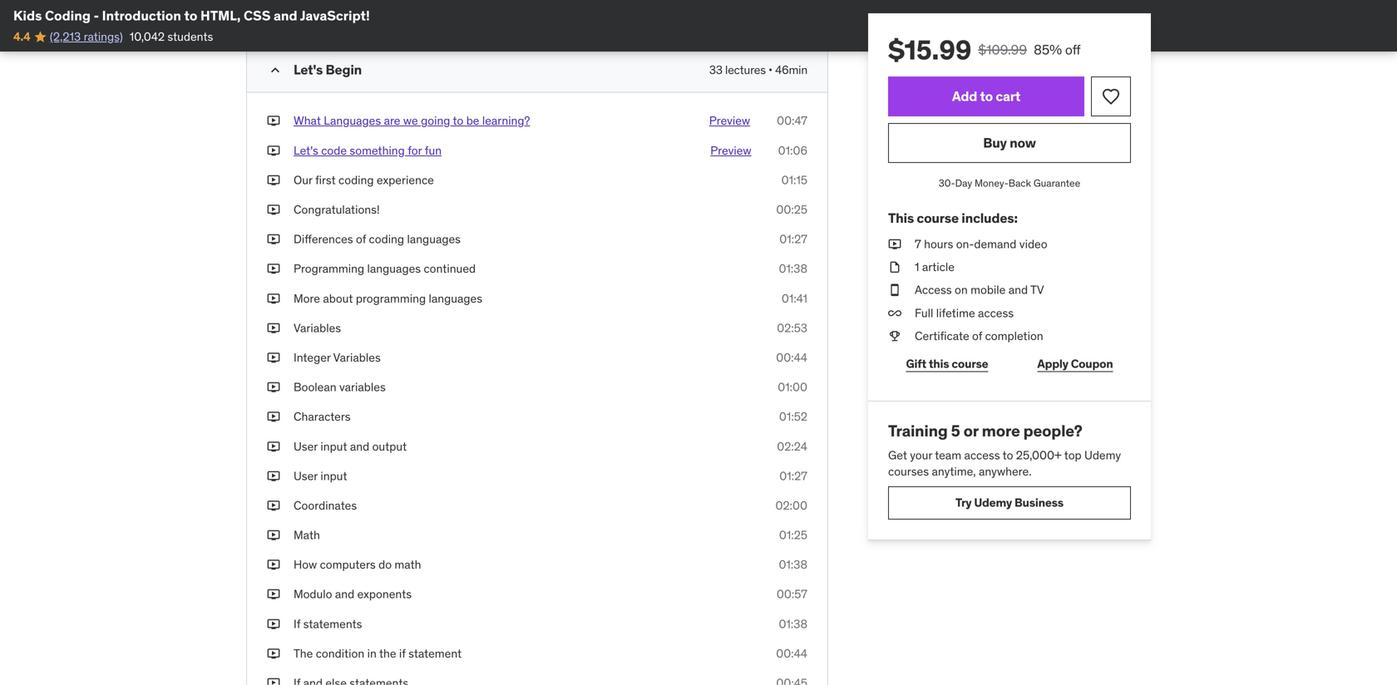 Task type: locate. For each thing, give the bounding box(es) containing it.
$15.99
[[888, 33, 972, 67]]

0 vertical spatial preview
[[709, 113, 750, 128]]

udemy inside 'link'
[[974, 495, 1012, 510]]

3 01:38 from the top
[[779, 617, 808, 632]]

let's for let's begin
[[294, 61, 323, 78]]

0 vertical spatial user
[[294, 439, 318, 454]]

modulo
[[294, 587, 332, 602]]

2 input from the top
[[321, 469, 347, 484]]

coding right first
[[339, 173, 374, 188]]

1 vertical spatial 01:38
[[779, 557, 808, 572]]

to up anywhere.
[[1003, 448, 1014, 463]]

xsmall image left full
[[888, 305, 902, 321]]

preview
[[709, 113, 750, 128], [711, 143, 752, 158]]

apply coupon button
[[1020, 348, 1131, 381]]

full
[[915, 306, 934, 321]]

0 horizontal spatial udemy
[[974, 495, 1012, 510]]

01:38 up 01:41
[[779, 261, 808, 276]]

programming down 'differences'
[[294, 261, 365, 276]]

01:38 down 00:57
[[779, 617, 808, 632]]

2 01:27 from the top
[[780, 469, 808, 484]]

1 input from the top
[[321, 439, 347, 454]]

1 programming from the top
[[294, 12, 365, 27]]

programming languages continued
[[294, 261, 476, 276]]

our
[[294, 173, 313, 188]]

programming up let's begin
[[294, 12, 365, 27]]

1 vertical spatial user
[[294, 469, 318, 484]]

0 vertical spatial 01:38
[[779, 261, 808, 276]]

01:38 for continued
[[779, 261, 808, 276]]

variables up integer
[[294, 321, 341, 336]]

25,000+
[[1016, 448, 1062, 463]]

about
[[323, 291, 353, 306]]

01:52
[[779, 409, 808, 424]]

1 vertical spatial programming
[[294, 261, 365, 276]]

apply coupon
[[1038, 357, 1113, 371]]

on
[[955, 283, 968, 298]]

01:27 down 02:24
[[780, 469, 808, 484]]

xsmall image
[[267, 12, 280, 28], [267, 172, 280, 188], [267, 231, 280, 248], [888, 236, 902, 253], [888, 259, 902, 276], [267, 291, 280, 307], [888, 305, 902, 321], [888, 328, 902, 344], [267, 350, 280, 366], [267, 379, 280, 396], [267, 409, 280, 425], [267, 616, 280, 633]]

coordinates
[[294, 498, 357, 513]]

xsmall image for the condition in the if statement
[[267, 646, 280, 662]]

input up coordinates
[[321, 469, 347, 484]]

xsmall image left 1
[[888, 259, 902, 276]]

if
[[399, 646, 406, 661]]

0 vertical spatial udemy
[[1085, 448, 1121, 463]]

2 vertical spatial languages
[[429, 291, 483, 306]]

statement
[[409, 646, 462, 661]]

xsmall image for modulo and exponents
[[267, 587, 280, 603]]

01:27 down 00:25
[[780, 232, 808, 247]]

coding
[[339, 173, 374, 188], [369, 232, 404, 247]]

1 user from the top
[[294, 439, 318, 454]]

1 horizontal spatial udemy
[[1085, 448, 1121, 463]]

02:00
[[776, 498, 808, 513]]

completion
[[985, 328, 1044, 343]]

preview down the '33'
[[709, 113, 750, 128]]

code
[[321, 143, 347, 158]]

user for user input and output
[[294, 439, 318, 454]]

-
[[94, 7, 99, 24]]

of down "full lifetime access" in the right of the page
[[972, 328, 983, 343]]

preview left 01:06
[[711, 143, 752, 158]]

0 horizontal spatial of
[[356, 232, 366, 247]]

modulo and exponents
[[294, 587, 412, 602]]

1 vertical spatial input
[[321, 469, 347, 484]]

user
[[294, 439, 318, 454], [294, 469, 318, 484]]

xsmall image left the certificate
[[888, 328, 902, 344]]

1 vertical spatial coding
[[369, 232, 404, 247]]

xsmall image for variables
[[267, 320, 280, 336]]

33 lectures • 46min
[[709, 63, 808, 78]]

•
[[769, 63, 773, 78]]

let's left code
[[294, 143, 318, 158]]

what languages are we going to be learning? button
[[294, 113, 530, 129]]

46min
[[775, 63, 808, 78]]

1 vertical spatial let's
[[294, 143, 318, 158]]

of
[[356, 232, 366, 247], [972, 328, 983, 343]]

1 vertical spatial 01:27
[[780, 469, 808, 484]]

to left be
[[453, 113, 464, 128]]

xsmall image for congratulations!
[[267, 202, 280, 218]]

0 vertical spatial input
[[321, 439, 347, 454]]

1 let's from the top
[[294, 61, 323, 78]]

of right 'differences'
[[356, 232, 366, 247]]

coding
[[45, 7, 91, 24]]

input down characters
[[321, 439, 347, 454]]

course up hours
[[917, 209, 959, 227]]

xsmall image left if
[[267, 616, 280, 633]]

5
[[951, 421, 960, 441]]

let's right small icon
[[294, 61, 323, 78]]

languages up continued
[[407, 232, 461, 247]]

1 vertical spatial of
[[972, 328, 983, 343]]

access down mobile
[[978, 306, 1014, 321]]

1 vertical spatial 00:44
[[776, 646, 808, 661]]

course
[[917, 209, 959, 227], [952, 357, 989, 371]]

2 user from the top
[[294, 469, 318, 484]]

gift this course
[[906, 357, 989, 371]]

our first coding experience
[[294, 173, 434, 188]]

buy now button
[[888, 123, 1131, 163]]

programming inside button
[[294, 12, 365, 27]]

01:25
[[779, 528, 808, 543]]

2 01:38 from the top
[[779, 557, 808, 572]]

course inside "link"
[[952, 357, 989, 371]]

programming
[[294, 12, 365, 27], [294, 261, 365, 276]]

coding for of
[[369, 232, 404, 247]]

javascript!
[[300, 7, 370, 24]]

variables up variables
[[333, 350, 381, 365]]

1 vertical spatial variables
[[333, 350, 381, 365]]

user up coordinates
[[294, 469, 318, 484]]

(2,213 ratings)
[[50, 29, 123, 44]]

xsmall image up small icon
[[267, 12, 280, 28]]

to
[[184, 7, 198, 24], [980, 88, 993, 105], [453, 113, 464, 128], [1003, 448, 1014, 463]]

1 vertical spatial preview
[[711, 143, 752, 158]]

languages for coding
[[407, 232, 461, 247]]

or
[[964, 421, 979, 441]]

01:38 down 01:25
[[779, 557, 808, 572]]

00:57
[[777, 587, 808, 602]]

xsmall image for how computers do math
[[267, 557, 280, 573]]

1 01:27 from the top
[[780, 232, 808, 247]]

in
[[367, 646, 377, 661]]

udemy right top
[[1085, 448, 1121, 463]]

udemy
[[1085, 448, 1121, 463], [974, 495, 1012, 510]]

course down certificate of completion
[[952, 357, 989, 371]]

2 let's from the top
[[294, 143, 318, 158]]

user up user input
[[294, 439, 318, 454]]

2 vertical spatial 01:38
[[779, 617, 808, 632]]

students
[[168, 29, 213, 44]]

to inside button
[[453, 113, 464, 128]]

languages down continued
[[429, 291, 483, 306]]

wishlist image
[[1101, 87, 1121, 106]]

let's for let's code something for fun
[[294, 143, 318, 158]]

small image
[[267, 62, 284, 79]]

math
[[294, 528, 320, 543]]

01:38 for do
[[779, 557, 808, 572]]

2 programming from the top
[[294, 261, 365, 276]]

02:53
[[777, 321, 808, 336]]

coding up programming languages continued
[[369, 232, 404, 247]]

0 vertical spatial let's
[[294, 61, 323, 78]]

characters
[[294, 409, 351, 424]]

to left cart
[[980, 88, 993, 105]]

of for differences
[[356, 232, 366, 247]]

1 horizontal spatial of
[[972, 328, 983, 343]]

0 vertical spatial variables
[[294, 321, 341, 336]]

programming
[[356, 291, 426, 306]]

00:44 down 00:57
[[776, 646, 808, 661]]

(2,213
[[50, 29, 81, 44]]

xsmall image
[[267, 113, 280, 129], [267, 143, 280, 159], [267, 202, 280, 218], [267, 261, 280, 277], [888, 282, 902, 298], [267, 320, 280, 336], [267, 439, 280, 455], [267, 468, 280, 485], [267, 498, 280, 514], [267, 527, 280, 544], [267, 557, 280, 573], [267, 587, 280, 603], [267, 646, 280, 662], [267, 675, 280, 685]]

0 vertical spatial coding
[[339, 173, 374, 188]]

1 vertical spatial udemy
[[974, 495, 1012, 510]]

programming for programming languages continued
[[294, 261, 365, 276]]

integer variables
[[294, 350, 381, 365]]

anytime,
[[932, 464, 976, 479]]

programming for programming freebie
[[294, 12, 365, 27]]

if
[[294, 617, 301, 632]]

this course includes:
[[888, 209, 1018, 227]]

xsmall image left 7
[[888, 236, 902, 253]]

0 vertical spatial languages
[[407, 232, 461, 247]]

access down the or
[[965, 448, 1000, 463]]

this
[[888, 209, 914, 227]]

0 vertical spatial programming
[[294, 12, 365, 27]]

coding for first
[[339, 173, 374, 188]]

let's inside button
[[294, 143, 318, 158]]

1 vertical spatial course
[[952, 357, 989, 371]]

and
[[274, 7, 297, 24], [1009, 283, 1028, 298], [350, 439, 370, 454], [335, 587, 355, 602]]

freebie
[[367, 12, 404, 27]]

udemy right try
[[974, 495, 1012, 510]]

languages up programming
[[367, 261, 421, 276]]

1 01:38 from the top
[[779, 261, 808, 276]]

0 vertical spatial of
[[356, 232, 366, 247]]

demand
[[974, 237, 1017, 252]]

00:44 down 02:53 on the top of page
[[776, 350, 808, 365]]

$15.99 $109.99 85% off
[[888, 33, 1081, 67]]

languages
[[407, 232, 461, 247], [367, 261, 421, 276], [429, 291, 483, 306]]

10,042
[[130, 29, 165, 44]]

how
[[294, 557, 317, 572]]

01:41
[[782, 291, 808, 306]]

0 vertical spatial 01:27
[[780, 232, 808, 247]]

boolean
[[294, 380, 337, 395]]

00:25
[[776, 202, 808, 217]]

xsmall image left characters
[[267, 409, 280, 425]]

1 00:44 from the top
[[776, 350, 808, 365]]

experience
[[377, 173, 434, 188]]

statements
[[303, 617, 362, 632]]

$109.99
[[979, 41, 1027, 58]]

input for user input and output
[[321, 439, 347, 454]]

30-day money-back guarantee
[[939, 177, 1081, 190]]

access
[[915, 283, 952, 298]]

preview for 00:47
[[709, 113, 750, 128]]

1 vertical spatial access
[[965, 448, 1000, 463]]

and left output
[[350, 439, 370, 454]]

kids
[[13, 7, 42, 24]]

0 vertical spatial 00:44
[[776, 350, 808, 365]]

video
[[1020, 237, 1048, 252]]



Task type: vqa. For each thing, say whether or not it's contained in the screenshot.


Task type: describe. For each thing, give the bounding box(es) containing it.
differences of coding languages
[[294, 232, 461, 247]]

programming freebie button
[[294, 12, 404, 28]]

xsmall image for coordinates
[[267, 498, 280, 514]]

85%
[[1034, 41, 1062, 58]]

exponents
[[357, 587, 412, 602]]

article
[[922, 260, 955, 275]]

day
[[956, 177, 973, 190]]

preview for 01:06
[[711, 143, 752, 158]]

lifetime
[[936, 306, 976, 321]]

includes:
[[962, 209, 1018, 227]]

1
[[915, 260, 920, 275]]

money-
[[975, 177, 1009, 190]]

languages
[[324, 113, 381, 128]]

0 vertical spatial access
[[978, 306, 1014, 321]]

hours
[[924, 237, 954, 252]]

xsmall image left integer
[[267, 350, 280, 366]]

try udemy business link
[[888, 487, 1131, 520]]

we
[[403, 113, 418, 128]]

more
[[294, 291, 320, 306]]

more
[[982, 421, 1020, 441]]

let's code something for fun
[[294, 143, 442, 158]]

xsmall image left more
[[267, 291, 280, 307]]

computers
[[320, 557, 376, 572]]

the
[[379, 646, 396, 661]]

now
[[1010, 134, 1036, 151]]

try udemy business
[[956, 495, 1064, 510]]

be
[[466, 113, 480, 128]]

xsmall image left boolean on the left bottom of the page
[[267, 379, 280, 396]]

first
[[315, 173, 336, 188]]

xsmall image left our at the top left of page
[[267, 172, 280, 188]]

training
[[888, 421, 948, 441]]

this
[[929, 357, 950, 371]]

01:06
[[778, 143, 808, 158]]

01:27 for differences of coding languages
[[780, 232, 808, 247]]

languages for programming
[[429, 291, 483, 306]]

coupon
[[1071, 357, 1113, 371]]

if statements
[[294, 617, 362, 632]]

guarantee
[[1034, 177, 1081, 190]]

xsmall image for user input and output
[[267, 439, 280, 455]]

try
[[956, 495, 972, 510]]

to inside training 5 or more people? get your team access to 25,000+ top udemy courses anytime, anywhere.
[[1003, 448, 1014, 463]]

xsmall image for user input
[[267, 468, 280, 485]]

continued
[[424, 261, 476, 276]]

and left tv
[[1009, 283, 1028, 298]]

1 article
[[915, 260, 955, 275]]

the
[[294, 646, 313, 661]]

udemy inside training 5 or more people? get your team access to 25,000+ top udemy courses anytime, anywhere.
[[1085, 448, 1121, 463]]

business
[[1015, 495, 1064, 510]]

certificate
[[915, 328, 970, 343]]

01:00
[[778, 380, 808, 395]]

programming freebie
[[294, 12, 404, 27]]

0 vertical spatial course
[[917, 209, 959, 227]]

introduction
[[102, 7, 181, 24]]

user for user input
[[294, 469, 318, 484]]

of for certificate
[[972, 328, 983, 343]]

add to cart
[[952, 88, 1021, 105]]

add
[[952, 88, 978, 105]]

differences
[[294, 232, 353, 247]]

1 vertical spatial languages
[[367, 261, 421, 276]]

are
[[384, 113, 401, 128]]

xsmall image left 'differences'
[[267, 231, 280, 248]]

tv
[[1031, 283, 1044, 298]]

courses
[[888, 464, 929, 479]]

output
[[372, 439, 407, 454]]

math
[[395, 557, 421, 572]]

and right the css
[[274, 7, 297, 24]]

kids coding - introduction to html, css and javascript!
[[13, 7, 370, 24]]

and down computers
[[335, 587, 355, 602]]

get
[[888, 448, 907, 463]]

access inside training 5 or more people? get your team access to 25,000+ top udemy courses anytime, anywhere.
[[965, 448, 1000, 463]]

xsmall image for programming languages continued
[[267, 261, 280, 277]]

more about programming languages
[[294, 291, 483, 306]]

mobile
[[971, 283, 1006, 298]]

off
[[1066, 41, 1081, 58]]

something
[[350, 143, 405, 158]]

let's code something for fun button
[[294, 143, 442, 159]]

add to cart button
[[888, 77, 1085, 116]]

buy
[[983, 134, 1007, 151]]

7 hours on-demand video
[[915, 237, 1048, 252]]

user input
[[294, 469, 347, 484]]

to inside button
[[980, 88, 993, 105]]

4.4
[[13, 29, 30, 44]]

ratings)
[[84, 29, 123, 44]]

access on mobile and tv
[[915, 283, 1044, 298]]

your
[[910, 448, 933, 463]]

anywhere.
[[979, 464, 1032, 479]]

people?
[[1024, 421, 1083, 441]]

going
[[421, 113, 450, 128]]

on-
[[956, 237, 974, 252]]

input for user input
[[321, 469, 347, 484]]

33
[[709, 63, 723, 78]]

gift this course link
[[888, 348, 1007, 381]]

integer
[[294, 350, 331, 365]]

2 00:44 from the top
[[776, 646, 808, 661]]

01:15
[[782, 173, 808, 188]]

10,042 students
[[130, 29, 213, 44]]

to up students
[[184, 7, 198, 24]]

xsmall image for math
[[267, 527, 280, 544]]

user input and output
[[294, 439, 407, 454]]

html,
[[200, 7, 241, 24]]

css
[[244, 7, 271, 24]]

7
[[915, 237, 921, 252]]

certificate of completion
[[915, 328, 1044, 343]]

cart
[[996, 88, 1021, 105]]

01:27 for user input
[[780, 469, 808, 484]]



